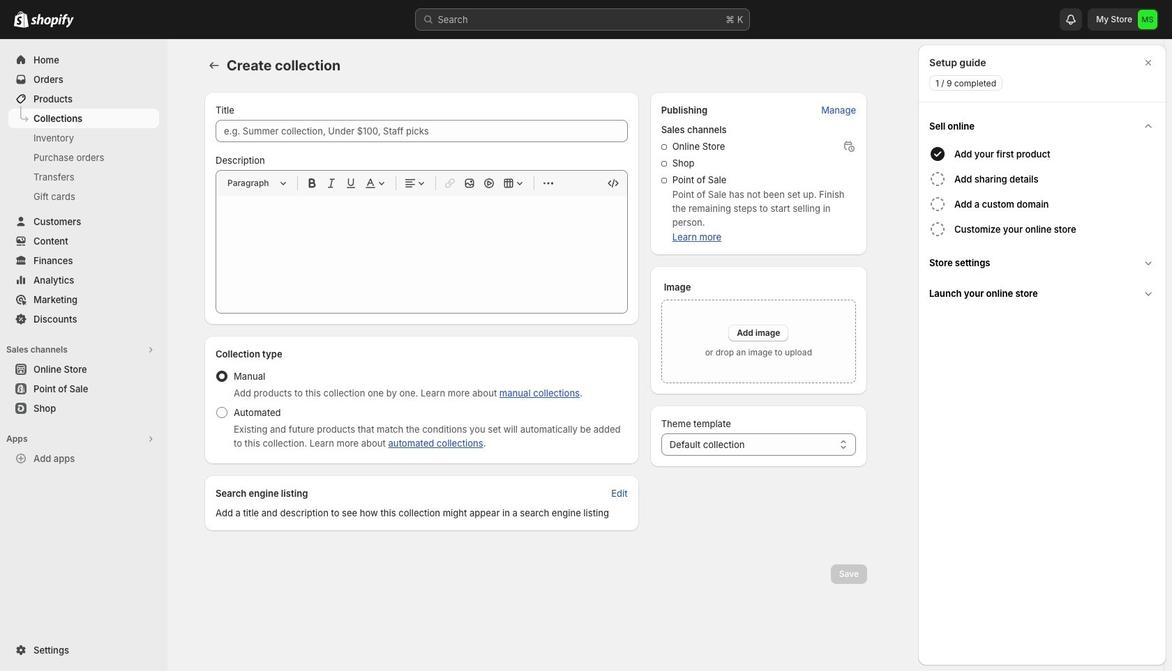 Task type: locate. For each thing, give the bounding box(es) containing it.
dialog
[[918, 45, 1167, 666]]

my store image
[[1138, 10, 1157, 29]]

shopify image
[[31, 14, 74, 28]]



Task type: describe. For each thing, give the bounding box(es) containing it.
mark add sharing details as done image
[[929, 171, 946, 188]]

mark customize your online store as done image
[[929, 221, 946, 238]]

e.g. Summer collection, Under $100, Staff picks text field
[[216, 120, 628, 142]]

shopify image
[[14, 11, 29, 28]]

mark add a custom domain as done image
[[929, 196, 946, 213]]



Task type: vqa. For each thing, say whether or not it's contained in the screenshot.
tab list
no



